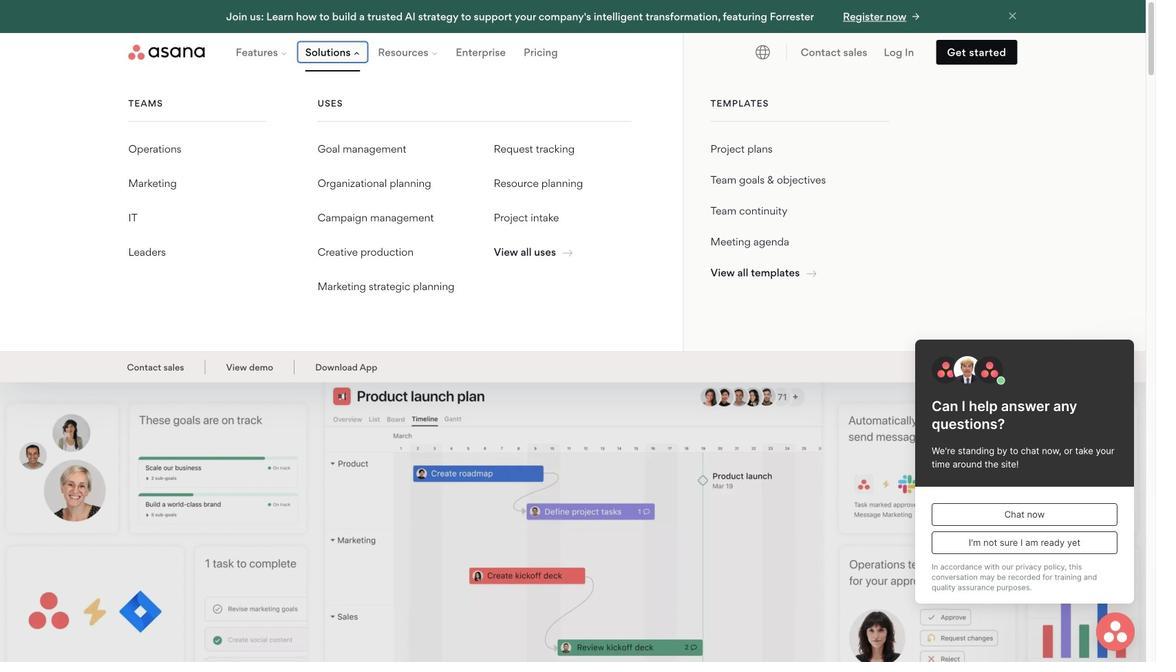 Task type: locate. For each thing, give the bounding box(es) containing it.
group
[[84, 33, 1062, 328], [128, 99, 266, 295], [318, 99, 632, 328], [711, 99, 890, 305]]

svg image
[[563, 249, 573, 258]]

a smarter way to work - asana product ui image
[[0, 366, 1146, 663]]

svg image
[[807, 269, 817, 279]]



